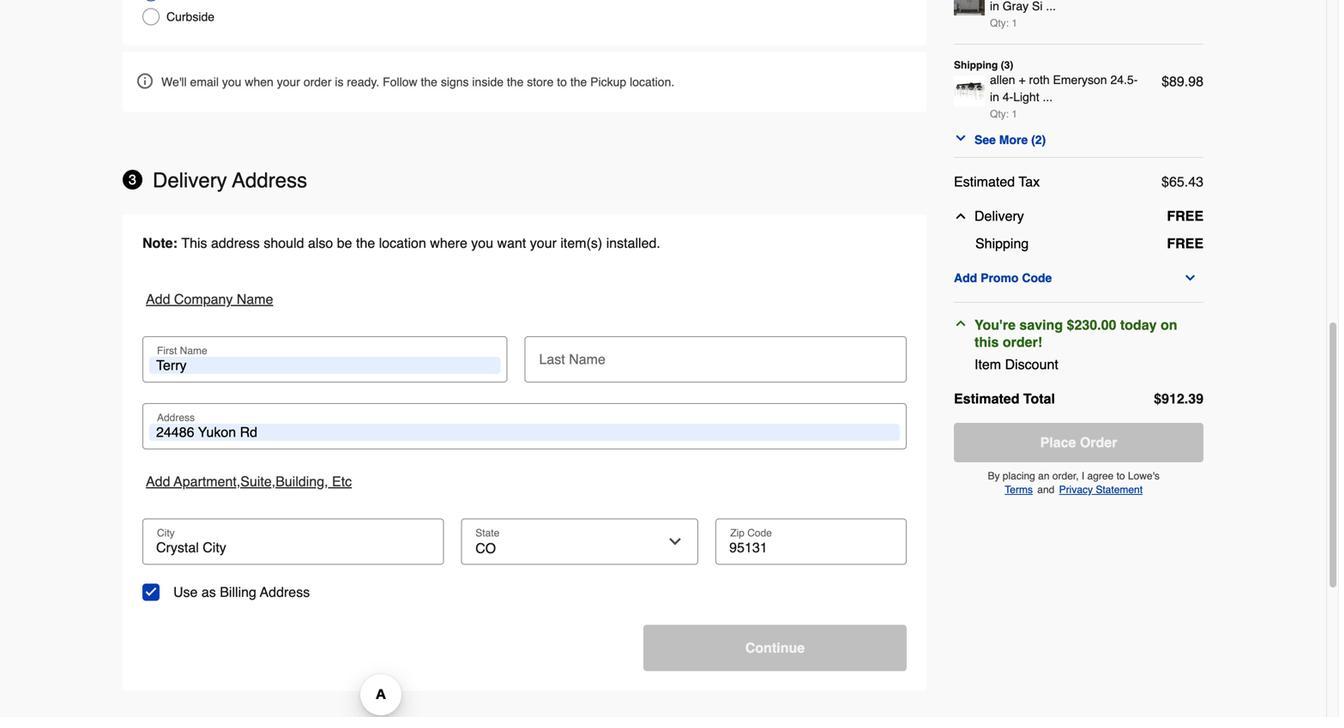 Task type: vqa. For each thing, say whether or not it's contained in the screenshot.
ft related to 4.5 317
no



Task type: locate. For each thing, give the bounding box(es) containing it.
this
[[181, 235, 207, 251]]

you
[[222, 75, 242, 89], [471, 235, 494, 251]]

1 1 from the top
[[1012, 17, 1018, 29]]

4-
[[1003, 90, 1014, 104]]

qty: 1 down 4-
[[991, 108, 1018, 120]]

1 . from the top
[[1185, 73, 1189, 89]]

qty:
[[991, 17, 1009, 29], [991, 108, 1009, 120]]

1
[[1012, 17, 1018, 29], [1012, 108, 1018, 120]]

$ 912 . 39
[[1155, 391, 1204, 407]]

we'll email you when your order is ready. follow the signs inside the store to the pickup location.
[[161, 75, 675, 89]]

to
[[557, 75, 567, 89], [1117, 470, 1126, 482]]

place order
[[1041, 435, 1118, 451]]

you right email
[[222, 75, 242, 89]]

1 vertical spatial you
[[471, 235, 494, 251]]

1 vertical spatial add
[[146, 291, 170, 307]]

curbside
[[167, 10, 215, 24]]

item(s)
[[561, 235, 603, 251]]

estimated
[[954, 174, 1016, 190], [954, 391, 1020, 407]]

delivery for delivery
[[975, 208, 1025, 224]]

0 horizontal spatial delivery
[[153, 169, 227, 192]]

the left pickup at the left top
[[571, 75, 587, 89]]

none text field inside region
[[149, 357, 501, 374]]

$ 65 . 43
[[1162, 174, 1204, 190]]

shipping up 'add promo code'
[[976, 236, 1029, 251]]

discount
[[1006, 357, 1059, 373]]

.
[[1185, 73, 1189, 89], [1185, 174, 1189, 190], [1185, 391, 1189, 407]]

your left order
[[277, 75, 300, 89]]

qty: down in
[[991, 108, 1009, 120]]

see
[[975, 133, 996, 147]]

$ for 65
[[1162, 174, 1170, 190]]

as
[[202, 585, 216, 600]]

we'll
[[161, 75, 187, 89]]

1 free from the top
[[1168, 208, 1204, 224]]

qty: 1 up (3)
[[991, 17, 1018, 29]]

0 vertical spatial qty: 1
[[991, 17, 1018, 29]]

2 qty: 1 from the top
[[991, 108, 1018, 120]]

item image
[[954, 76, 985, 106]]

1 vertical spatial $
[[1162, 174, 1170, 190]]

shipping for shipping (3)
[[954, 59, 999, 71]]

0 vertical spatial shipping
[[954, 59, 999, 71]]

item image
[[954, 0, 985, 15]]

estimated down see
[[954, 174, 1016, 190]]

info image
[[137, 73, 153, 89]]

you're saving  $230.00  today on this order! link
[[954, 317, 1197, 351]]

0 vertical spatial you
[[222, 75, 242, 89]]

2 vertical spatial .
[[1185, 391, 1189, 407]]

3
[[129, 172, 136, 188]]

free down $ 65 . 43
[[1168, 208, 1204, 224]]

order,
[[1053, 470, 1079, 482]]

2 estimated from the top
[[954, 391, 1020, 407]]

place order button
[[954, 423, 1204, 463], [954, 423, 1204, 463]]

you inside region
[[471, 235, 494, 251]]

1 vertical spatial 1
[[1012, 108, 1018, 120]]

delivery right 3
[[153, 169, 227, 192]]

qty: 1
[[991, 17, 1018, 29], [991, 108, 1018, 120]]

should
[[264, 235, 304, 251]]

email
[[190, 75, 219, 89]]

add apartment,suite,building, etc
[[146, 474, 352, 490]]

None telephone field
[[723, 539, 900, 557]]

ready.
[[347, 75, 380, 89]]

0 vertical spatial add
[[954, 271, 978, 285]]

order
[[304, 75, 332, 89]]

emeryson
[[1054, 73, 1108, 87]]

89
[[1170, 73, 1185, 89]]

2 . from the top
[[1185, 174, 1189, 190]]

2 vertical spatial $
[[1155, 391, 1162, 407]]

$ left 43
[[1162, 174, 1170, 190]]

qty: for item icon
[[991, 108, 1009, 120]]

add for add apartment,suite,building, etc
[[146, 474, 170, 490]]

1 vertical spatial delivery
[[975, 208, 1025, 224]]

0 horizontal spatial to
[[557, 75, 567, 89]]

the
[[421, 75, 438, 89], [507, 75, 524, 89], [571, 75, 587, 89], [356, 235, 375, 251]]

statement
[[1096, 484, 1143, 496]]

region
[[123, 215, 927, 691]]

store
[[527, 75, 554, 89]]

tax
[[1019, 174, 1040, 190]]

saving
[[1020, 317, 1064, 333]]

0 vertical spatial .
[[1185, 73, 1189, 89]]

$
[[1162, 73, 1170, 89], [1162, 174, 1170, 190], [1155, 391, 1162, 407]]

1 estimated from the top
[[954, 174, 1016, 190]]

qty: for item image
[[991, 17, 1009, 29]]

0 vertical spatial delivery
[[153, 169, 227, 192]]

1 up (3)
[[1012, 17, 1018, 29]]

1 horizontal spatial you
[[471, 235, 494, 251]]

location.
[[630, 75, 675, 89]]

delivery down estimated tax
[[975, 208, 1025, 224]]

1 horizontal spatial delivery
[[975, 208, 1025, 224]]

delivery for delivery address
[[153, 169, 227, 192]]

promo
[[981, 271, 1019, 285]]

address up should
[[232, 169, 307, 192]]

1 vertical spatial estimated
[[954, 391, 1020, 407]]

you left want
[[471, 235, 494, 251]]

estimated total
[[954, 391, 1056, 407]]

None text field
[[149, 357, 501, 374]]

by
[[988, 470, 1000, 482]]

1 vertical spatial free
[[1168, 236, 1204, 251]]

order
[[1081, 435, 1118, 451]]

0 vertical spatial estimated
[[954, 174, 1016, 190]]

to up statement
[[1117, 470, 1126, 482]]

the inside region
[[356, 235, 375, 251]]

None text field
[[532, 336, 900, 374], [149, 424, 900, 441], [149, 539, 437, 557], [532, 336, 900, 374], [149, 424, 900, 441], [149, 539, 437, 557]]

0 vertical spatial $
[[1162, 73, 1170, 89]]

2 qty: from the top
[[991, 108, 1009, 120]]

chevron up image
[[954, 209, 968, 223]]

shipping
[[954, 59, 999, 71], [976, 236, 1029, 251]]

1 vertical spatial .
[[1185, 174, 1189, 190]]

1 vertical spatial your
[[530, 235, 557, 251]]

65
[[1170, 174, 1185, 190]]

0 horizontal spatial your
[[277, 75, 300, 89]]

(2)
[[1032, 133, 1047, 147]]

address
[[232, 169, 307, 192], [260, 585, 310, 600]]

an
[[1039, 470, 1050, 482]]

installed.
[[607, 235, 661, 251]]

1 vertical spatial shipping
[[976, 236, 1029, 251]]

address right the billing
[[260, 585, 310, 600]]

item
[[975, 357, 1002, 373]]

code
[[1023, 271, 1053, 285]]

delivery
[[153, 169, 227, 192], [975, 208, 1025, 224]]

your
[[277, 75, 300, 89], [530, 235, 557, 251]]

0 vertical spatial qty:
[[991, 17, 1009, 29]]

...
[[1043, 90, 1053, 104]]

1 qty: 1 from the top
[[991, 17, 1018, 29]]

1 for item image
[[1012, 17, 1018, 29]]

2 1 from the top
[[1012, 108, 1018, 120]]

estimated down the item
[[954, 391, 1020, 407]]

1 vertical spatial qty:
[[991, 108, 1009, 120]]

3 . from the top
[[1185, 391, 1189, 407]]

none telephone field inside region
[[723, 539, 900, 557]]

0 vertical spatial 1
[[1012, 17, 1018, 29]]

add for add company name
[[146, 291, 170, 307]]

free
[[1168, 208, 1204, 224], [1168, 236, 1204, 251]]

1 vertical spatial qty: 1
[[991, 108, 1018, 120]]

$ left 98
[[1162, 73, 1170, 89]]

1 qty: from the top
[[991, 17, 1009, 29]]

add
[[954, 271, 978, 285], [146, 291, 170, 307], [146, 474, 170, 490]]

1 for item icon
[[1012, 108, 1018, 120]]

1 down 4-
[[1012, 108, 1018, 120]]

2 vertical spatial add
[[146, 474, 170, 490]]

39
[[1189, 391, 1204, 407]]

1 vertical spatial to
[[1117, 470, 1126, 482]]

your right want
[[530, 235, 557, 251]]

the right be
[[356, 235, 375, 251]]

add company name
[[146, 291, 273, 307]]

to right store
[[557, 75, 567, 89]]

$ left 39
[[1155, 391, 1162, 407]]

0 vertical spatial free
[[1168, 208, 1204, 224]]

shipping (3)
[[954, 59, 1014, 71]]

0 vertical spatial your
[[277, 75, 300, 89]]

free up chevron down image
[[1168, 236, 1204, 251]]

qty: up (3)
[[991, 17, 1009, 29]]

1 horizontal spatial to
[[1117, 470, 1126, 482]]

shipping up item icon
[[954, 59, 999, 71]]

note:
[[142, 235, 178, 251]]



Task type: describe. For each thing, give the bounding box(es) containing it.
signs
[[441, 75, 469, 89]]

company
[[174, 291, 233, 307]]

$ for 89
[[1162, 73, 1170, 89]]

add promo code
[[954, 271, 1053, 285]]

billing
[[220, 585, 257, 600]]

chevron up image
[[954, 317, 968, 330]]

use as billing address
[[173, 585, 310, 600]]

inside
[[472, 75, 504, 89]]

total
[[1024, 391, 1056, 407]]

in
[[991, 90, 1000, 104]]

location
[[379, 235, 426, 251]]

curbside region
[[123, 0, 927, 45]]

light
[[1014, 90, 1040, 104]]

pickup
[[591, 75, 627, 89]]

0 horizontal spatial you
[[222, 75, 242, 89]]

allen
[[991, 73, 1016, 87]]

+
[[1019, 73, 1026, 87]]

. for 65
[[1185, 174, 1189, 190]]

allen + roth emeryson 24.5- in 4-light ...
[[991, 73, 1138, 104]]

see more (2)
[[975, 133, 1047, 147]]

etc
[[332, 474, 352, 490]]

the left store
[[507, 75, 524, 89]]

is
[[335, 75, 344, 89]]

lowe's
[[1129, 470, 1160, 482]]

you're
[[975, 317, 1016, 333]]

privacy statement link
[[1060, 484, 1143, 496]]

delivery address
[[153, 169, 307, 192]]

you're saving  $230.00  today on this order!
[[975, 317, 1178, 350]]

apartment,suite,building,
[[174, 474, 328, 490]]

region containing note:
[[123, 215, 927, 691]]

$ 89 . 98
[[1162, 73, 1204, 89]]

912
[[1162, 391, 1185, 407]]

today
[[1121, 317, 1157, 333]]

chevron down image
[[954, 131, 968, 145]]

continue button
[[644, 625, 907, 672]]

be
[[337, 235, 352, 251]]

98
[[1189, 73, 1204, 89]]

terms
[[1005, 484, 1033, 496]]

privacy
[[1060, 484, 1094, 496]]

chevron down image
[[1184, 271, 1198, 285]]

0 vertical spatial to
[[557, 75, 567, 89]]

address
[[211, 235, 260, 251]]

. for 89
[[1185, 73, 1189, 89]]

item discount
[[975, 357, 1059, 373]]

and
[[1038, 484, 1055, 496]]

name
[[237, 291, 273, 307]]

estimated for estimated tax
[[954, 174, 1016, 190]]

the left signs at the top of the page
[[421, 75, 438, 89]]

also
[[308, 235, 333, 251]]

qty: 1 for item icon
[[991, 108, 1018, 120]]

more
[[1000, 133, 1029, 147]]

to inside by placing an order, i agree to lowe's terms and privacy statement
[[1117, 470, 1126, 482]]

0 vertical spatial address
[[232, 169, 307, 192]]

continue
[[746, 640, 805, 656]]

(3)
[[1001, 59, 1014, 71]]

2 free from the top
[[1168, 236, 1204, 251]]

note: this address should also be the location where you want your item(s) installed.
[[142, 235, 661, 251]]

estimated tax
[[954, 174, 1040, 190]]

use
[[173, 585, 198, 600]]

estimated for estimated total
[[954, 391, 1020, 407]]

$230.00
[[1067, 317, 1117, 333]]

want
[[497, 235, 526, 251]]

i
[[1082, 470, 1085, 482]]

terms link
[[1005, 484, 1033, 496]]

roth
[[1030, 73, 1050, 87]]

when
[[245, 75, 274, 89]]

place
[[1041, 435, 1077, 451]]

follow
[[383, 75, 418, 89]]

this
[[975, 334, 999, 350]]

qty: 1 for item image
[[991, 17, 1018, 29]]

where
[[430, 235, 468, 251]]

43
[[1189, 174, 1204, 190]]

on
[[1161, 317, 1178, 333]]

add promo code link
[[954, 268, 1204, 288]]

. for 912
[[1185, 391, 1189, 407]]

add for add promo code
[[954, 271, 978, 285]]

shipping for shipping
[[976, 236, 1029, 251]]

placing
[[1003, 470, 1036, 482]]

$ for 912
[[1155, 391, 1162, 407]]

order!
[[1003, 334, 1043, 350]]

agree
[[1088, 470, 1114, 482]]

24.5-
[[1111, 73, 1138, 87]]

1 vertical spatial address
[[260, 585, 310, 600]]

1 horizontal spatial your
[[530, 235, 557, 251]]



